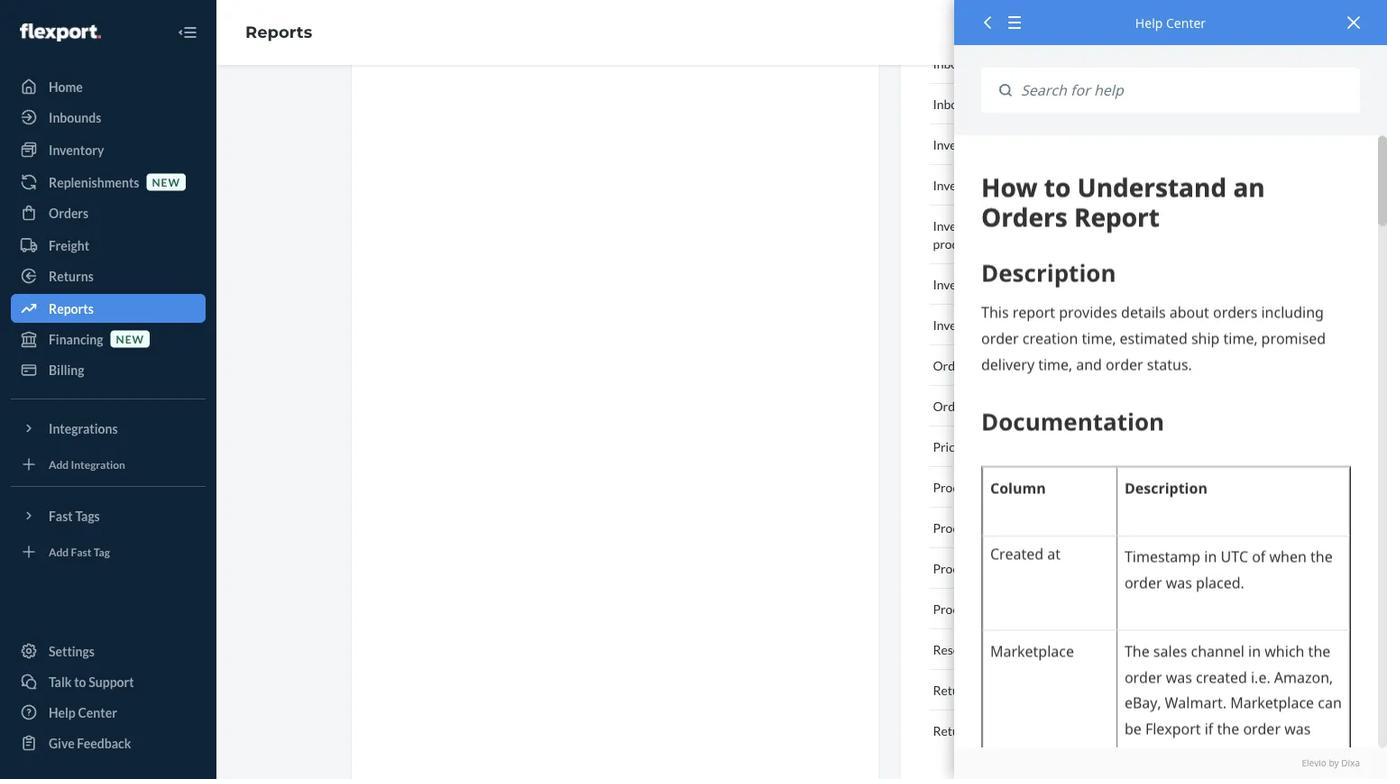Task type: locate. For each thing, give the bounding box(es) containing it.
1 vertical spatial fefo
[[1087, 218, 1119, 233]]

0 horizontal spatial reports
[[49, 301, 94, 316]]

add inside add fast tag link
[[49, 545, 69, 558]]

1 vertical spatial add
[[49, 545, 69, 558]]

available for products - available skus with alias counts
[[992, 520, 1043, 535]]

1 vertical spatial by
[[1329, 757, 1339, 770]]

2 and from the top
[[1064, 218, 1085, 233]]

2 available from the top
[[992, 561, 1043, 576]]

1 available from the top
[[992, 520, 1043, 535]]

pricing - fulfillment fees for skus button
[[929, 427, 1223, 467]]

counts for products - available skus with alias counts
[[1138, 520, 1178, 535]]

new up the orders link
[[152, 175, 180, 188]]

inbounds left packages
[[933, 55, 985, 71]]

- for inventory - lot tracking and fefo (single product)
[[989, 218, 994, 233]]

orders up orders - shipments
[[933, 358, 973, 373]]

center
[[1166, 14, 1206, 31], [78, 705, 117, 720]]

inbounds inside button
[[933, 55, 985, 71]]

and inside button
[[1064, 177, 1085, 193]]

with left the linked
[[1025, 601, 1053, 617]]

alias
[[1073, 479, 1099, 495], [1108, 520, 1135, 535]]

0 vertical spatial help center
[[1136, 14, 1206, 31]]

1 fefo from the top
[[1087, 177, 1119, 193]]

aliases right the linked
[[1094, 601, 1133, 617]]

all for skus
[[992, 479, 1007, 495]]

products - all skus with alias counts button
[[929, 467, 1223, 508]]

help center
[[1136, 14, 1206, 31], [49, 705, 117, 720]]

- for products - skus with linked aliases
[[986, 601, 990, 617]]

products - available skus with no aliases button
[[929, 548, 1223, 589]]

- down inventory - levels today
[[989, 177, 994, 193]]

2 fefo from the top
[[1087, 218, 1119, 233]]

- up returns - all return items by skus on the bottom right of page
[[1026, 642, 1030, 657]]

orders up freight
[[49, 205, 89, 221]]

0 vertical spatial reports link
[[245, 22, 312, 42]]

flexport logo image
[[20, 23, 101, 41]]

alias up no
[[1108, 520, 1135, 535]]

0 vertical spatial storage
[[1101, 276, 1144, 292]]

add left integration
[[49, 458, 69, 471]]

0 horizontal spatial reports link
[[11, 294, 206, 323]]

products inside products - skus with linked aliases button
[[933, 601, 983, 617]]

skus down "transfers"
[[1094, 682, 1124, 698]]

fefo inside button
[[1087, 177, 1119, 193]]

inbounds
[[933, 55, 985, 71], [933, 96, 985, 111], [49, 110, 101, 125]]

reserve up returns - all return items by skus on the bottom right of page
[[933, 642, 978, 657]]

0 vertical spatial and
[[1064, 177, 1085, 193]]

orders for orders - all orders
[[933, 358, 973, 373]]

all up orders - shipments
[[982, 358, 997, 373]]

help up give
[[49, 705, 76, 720]]

add down fast tags
[[49, 545, 69, 558]]

1 and from the top
[[1064, 177, 1085, 193]]

with for products - available skus with alias counts
[[1078, 520, 1106, 535]]

2 tracking from the top
[[1017, 218, 1062, 233]]

- inside products - available skus with no aliases "button"
[[986, 561, 990, 576]]

products inside products - available skus with no aliases "button"
[[933, 561, 983, 576]]

tracking inside button
[[1017, 177, 1062, 193]]

reports
[[245, 22, 312, 42], [49, 301, 94, 316]]

inventory down inventory - levels today
[[933, 177, 987, 193]]

storage right term
[[1101, 276, 1144, 292]]

fefo left (single
[[1087, 218, 1119, 233]]

inventory - levels today button
[[929, 124, 1223, 165]]

inbounds - packages
[[933, 55, 1045, 71]]

1 horizontal spatial reports
[[245, 22, 312, 42]]

returns - all return items by skus
[[933, 682, 1124, 698]]

0 horizontal spatial center
[[78, 705, 117, 720]]

- right details
[[1031, 317, 1035, 332]]

and down inventory - levels today button
[[1064, 177, 1085, 193]]

0 vertical spatial available
[[992, 520, 1043, 535]]

all
[[982, 358, 997, 373], [992, 479, 1007, 495], [986, 682, 1001, 698], [986, 723, 1001, 738]]

tags
[[75, 508, 100, 524]]

with inside "button"
[[1078, 561, 1106, 576]]

transfers
[[1086, 642, 1137, 657]]

- inside inbounds - shipping plan reconciliation button
[[987, 96, 991, 111]]

1 vertical spatial counts
[[1138, 520, 1178, 535]]

orders - shipments button
[[929, 386, 1223, 427]]

1 horizontal spatial reserve
[[1038, 317, 1083, 332]]

lot for inventory - lot tracking and fefo (all products)
[[996, 177, 1014, 193]]

inventory up replenishments
[[49, 142, 104, 157]]

fefo inside inventory - lot tracking and fefo (single product)
[[1087, 218, 1119, 233]]

0 vertical spatial aliases
[[1127, 561, 1166, 576]]

aliases right no
[[1127, 561, 1166, 576]]

inventory inside inventory details - reserve storage button
[[933, 317, 987, 332]]

- inside inventory - levels today button
[[989, 137, 994, 152]]

and inside inventory - lot tracking and fefo (single product)
[[1064, 218, 1085, 233]]

- down fulfillment
[[986, 479, 990, 495]]

- inside inbounds - packages button
[[987, 55, 991, 71]]

- inside inventory - lot tracking and fefo (all products) button
[[989, 177, 994, 193]]

- right pricing
[[974, 439, 979, 454]]

reports link
[[245, 22, 312, 42], [11, 294, 206, 323]]

tracking down inventory - lot tracking and fefo (all products)
[[1017, 218, 1062, 233]]

help center up search search box
[[1136, 14, 1206, 31]]

lot up units
[[996, 218, 1014, 233]]

- inside returns - all returns button
[[980, 723, 984, 738]]

tracking inside inventory - lot tracking and fefo (single product)
[[1017, 218, 1062, 233]]

all down returns - all return items by skus on the bottom right of page
[[986, 723, 1001, 738]]

0 horizontal spatial by
[[1078, 682, 1092, 698]]

0 vertical spatial center
[[1166, 14, 1206, 31]]

- for returns - all returns
[[980, 723, 984, 738]]

0 vertical spatial fefo
[[1087, 177, 1119, 193]]

fefo for (single
[[1087, 218, 1119, 233]]

freight
[[49, 238, 89, 253]]

1 vertical spatial aliases
[[1094, 601, 1133, 617]]

all inside products - all skus with alias counts button
[[992, 479, 1007, 495]]

financing
[[49, 332, 103, 347]]

skus up the products - available skus with no aliases
[[1046, 520, 1076, 535]]

available inside button
[[992, 520, 1043, 535]]

inventory for inventory - lot tracking and fefo (all products)
[[933, 177, 987, 193]]

1 horizontal spatial reports link
[[245, 22, 312, 42]]

inventory
[[933, 137, 987, 152], [49, 142, 104, 157], [933, 177, 987, 193], [933, 218, 987, 233], [933, 276, 987, 292], [933, 317, 987, 332]]

tracking down today at the top
[[1017, 177, 1062, 193]]

reserve down long
[[1038, 317, 1083, 332]]

elevio
[[1302, 757, 1327, 770]]

storage up return
[[980, 642, 1023, 657]]

1 tracking from the top
[[1017, 177, 1062, 193]]

aliases inside "button"
[[1127, 561, 1166, 576]]

add fast tag link
[[11, 538, 206, 567]]

by right the items
[[1078, 682, 1092, 698]]

inventory - lot tracking and fefo (single product) button
[[929, 206, 1223, 264]]

2 lot from the top
[[996, 218, 1014, 233]]

0 horizontal spatial help
[[49, 705, 76, 720]]

1 vertical spatial new
[[116, 332, 144, 345]]

talk
[[49, 674, 72, 690]]

1 vertical spatial and
[[1064, 218, 1085, 233]]

by
[[1078, 682, 1092, 698], [1329, 757, 1339, 770]]

and for (single
[[1064, 218, 1085, 233]]

units
[[996, 276, 1026, 292]]

1 vertical spatial alias
[[1108, 520, 1135, 535]]

help center inside help center link
[[49, 705, 117, 720]]

reconciliation
[[1071, 96, 1149, 111]]

lot inside inventory - lot tracking and fefo (single product)
[[996, 218, 1014, 233]]

inbounds for inbounds - packages
[[933, 55, 985, 71]]

1 vertical spatial fast
[[71, 545, 91, 558]]

0 vertical spatial help
[[1136, 14, 1163, 31]]

all for return
[[986, 682, 1001, 698]]

- down products - all skus with alias counts
[[986, 520, 990, 535]]

add inside add integration link
[[49, 458, 69, 471]]

help up search search box
[[1136, 14, 1163, 31]]

-
[[987, 55, 991, 71], [987, 96, 991, 111], [989, 137, 994, 152], [989, 177, 994, 193], [989, 218, 994, 233], [989, 276, 994, 292], [1031, 317, 1035, 332], [975, 358, 979, 373], [975, 398, 979, 414], [974, 439, 979, 454], [986, 479, 990, 495], [986, 520, 990, 535], [986, 561, 990, 576], [986, 601, 990, 617], [1026, 642, 1030, 657], [980, 682, 984, 698], [980, 723, 984, 738]]

- for pricing - fulfillment fees for skus
[[974, 439, 979, 454]]

lot inside button
[[996, 177, 1014, 193]]

0 vertical spatial new
[[152, 175, 180, 188]]

0 vertical spatial lot
[[996, 177, 1014, 193]]

0 horizontal spatial reserve
[[933, 642, 978, 657]]

- inside products - skus with linked aliases button
[[986, 601, 990, 617]]

0 vertical spatial reserve
[[1038, 317, 1083, 332]]

orders inside button
[[933, 398, 973, 414]]

skus down products - available skus with alias counts
[[1046, 561, 1076, 576]]

0 vertical spatial by
[[1078, 682, 1092, 698]]

inbounds down home
[[49, 110, 101, 125]]

home
[[49, 79, 83, 94]]

- left packages
[[987, 55, 991, 71]]

all for orders
[[982, 358, 997, 373]]

- left the "shipments"
[[975, 398, 979, 414]]

new for replenishments
[[152, 175, 180, 188]]

all down fulfillment
[[992, 479, 1007, 495]]

available inside "button"
[[992, 561, 1043, 576]]

0 vertical spatial tracking
[[1017, 177, 1062, 193]]

inventory for inventory - levels today
[[933, 137, 987, 152]]

0 vertical spatial alias
[[1073, 479, 1099, 495]]

fulfillment
[[981, 439, 1040, 454]]

fast inside dropdown button
[[49, 508, 73, 524]]

with down products - all skus with alias counts button
[[1078, 520, 1106, 535]]

0 horizontal spatial new
[[116, 332, 144, 345]]

available down products - all skus with alias counts
[[992, 520, 1043, 535]]

orders
[[49, 205, 89, 221], [933, 358, 973, 373], [999, 358, 1039, 373], [933, 398, 973, 414], [1032, 642, 1072, 657]]

center up search search box
[[1166, 14, 1206, 31]]

1 lot from the top
[[996, 177, 1014, 193]]

inventory inside inventory - levels today button
[[933, 137, 987, 152]]

0 horizontal spatial help center
[[49, 705, 117, 720]]

alias inside "products - available skus with alias counts" button
[[1108, 520, 1135, 535]]

inventory - lot tracking and fefo (single product)
[[933, 218, 1157, 251]]

- for orders - shipments
[[975, 398, 979, 414]]

inventory up product)
[[933, 218, 987, 233]]

skus
[[1090, 439, 1120, 454], [1010, 479, 1040, 495], [1046, 520, 1076, 535], [1046, 561, 1076, 576], [992, 601, 1022, 617], [1094, 682, 1124, 698]]

replenishments
[[49, 175, 139, 190]]

0 horizontal spatial alias
[[1073, 479, 1099, 495]]

give feedback button
[[11, 729, 206, 758]]

returns - all return items by skus button
[[929, 670, 1223, 711]]

help center down to
[[49, 705, 117, 720]]

with down fees
[[1042, 479, 1070, 495]]

available up products - skus with linked aliases
[[992, 561, 1043, 576]]

0 vertical spatial add
[[49, 458, 69, 471]]

2 products from the top
[[933, 520, 983, 535]]

storage down term
[[1085, 317, 1128, 332]]

products
[[933, 479, 983, 495], [933, 520, 983, 535], [933, 561, 983, 576], [933, 601, 983, 617]]

products - all skus with alias counts
[[933, 479, 1142, 495]]

orders for orders
[[49, 205, 89, 221]]

inventory inside inventory - lot tracking and fefo (all products) button
[[933, 177, 987, 193]]

tracking
[[1017, 177, 1062, 193], [1017, 218, 1062, 233]]

alias inside products - all skus with alias counts button
[[1073, 479, 1099, 495]]

0 vertical spatial counts
[[1102, 479, 1142, 495]]

1 products from the top
[[933, 479, 983, 495]]

1 horizontal spatial new
[[152, 175, 180, 188]]

skus down pricing - fulfillment fees for skus at the bottom
[[1010, 479, 1040, 495]]

inventory inside inventory - lot tracking and fefo (single product)
[[933, 218, 987, 233]]

all inside the orders - all orders button
[[982, 358, 997, 373]]

and down inventory - lot tracking and fefo (all products) button
[[1064, 218, 1085, 233]]

- left shipping
[[987, 96, 991, 111]]

4 products from the top
[[933, 601, 983, 617]]

and
[[1064, 177, 1085, 193], [1064, 218, 1085, 233]]

fefo
[[1087, 177, 1119, 193], [1087, 218, 1119, 233]]

add
[[49, 458, 69, 471], [49, 545, 69, 558]]

- left return
[[980, 682, 984, 698]]

lot down inventory - levels today
[[996, 177, 1014, 193]]

fast left tag at the left bottom of the page
[[71, 545, 91, 558]]

inventory inside 'link'
[[49, 142, 104, 157]]

packages
[[994, 55, 1045, 71]]

- inside products - all skus with alias counts button
[[986, 479, 990, 495]]

fast
[[49, 508, 73, 524], [71, 545, 91, 558]]

inbounds link
[[11, 103, 206, 132]]

- inside returns - all return items by skus button
[[980, 682, 984, 698]]

- inside the orders - all orders button
[[975, 358, 979, 373]]

inventory up orders - all orders
[[933, 317, 987, 332]]

1 horizontal spatial alias
[[1108, 520, 1135, 535]]

add for add fast tag
[[49, 545, 69, 558]]

by left dixa
[[1329, 757, 1339, 770]]

1 vertical spatial help center
[[49, 705, 117, 720]]

orders up pricing
[[933, 398, 973, 414]]

1 vertical spatial lot
[[996, 218, 1014, 233]]

dixa
[[1342, 757, 1360, 770]]

1 vertical spatial available
[[992, 561, 1043, 576]]

new up billing link
[[116, 332, 144, 345]]

1 vertical spatial tracking
[[1017, 218, 1062, 233]]

2 add from the top
[[49, 545, 69, 558]]

- up products - skus with linked aliases
[[986, 561, 990, 576]]

3 products from the top
[[933, 561, 983, 576]]

inventory down product)
[[933, 276, 987, 292]]

inbounds inside button
[[933, 96, 985, 111]]

talk to support button
[[11, 668, 206, 696]]

- left the levels
[[989, 137, 994, 152]]

1 add from the top
[[49, 458, 69, 471]]

give
[[49, 736, 75, 751]]

skus right for
[[1090, 439, 1120, 454]]

inbounds down inbounds - packages
[[933, 96, 985, 111]]

orders for orders - shipments
[[933, 398, 973, 414]]

alias down for
[[1073, 479, 1099, 495]]

- inside "products - available skus with alias counts" button
[[986, 520, 990, 535]]

1 vertical spatial reports
[[49, 301, 94, 316]]

- left units
[[989, 276, 994, 292]]

- inside orders - shipments button
[[975, 398, 979, 414]]

- up reserve storage - orders & transfers
[[986, 601, 990, 617]]

inventory inside inventory - units in long term storage 'button'
[[933, 276, 987, 292]]

all inside returns - all return items by skus button
[[986, 682, 1001, 698]]

products inside "products - available skus with alias counts" button
[[933, 520, 983, 535]]

inventory for inventory - lot tracking and fefo (single product)
[[933, 218, 987, 233]]

inventory - lot tracking and fefo (all products) button
[[929, 165, 1223, 206]]

aliases
[[1127, 561, 1166, 576], [1094, 601, 1133, 617]]

add for add integration
[[49, 458, 69, 471]]

with left no
[[1078, 561, 1106, 576]]

fast left tags
[[49, 508, 73, 524]]

new for financing
[[116, 332, 144, 345]]

products inside products - all skus with alias counts button
[[933, 479, 983, 495]]

fees
[[1043, 439, 1068, 454]]

storage
[[1101, 276, 1144, 292], [1085, 317, 1128, 332], [980, 642, 1023, 657]]

help
[[1136, 14, 1163, 31], [49, 705, 76, 720]]

- inside inventory - units in long term storage 'button'
[[989, 276, 994, 292]]

1 horizontal spatial center
[[1166, 14, 1206, 31]]

with
[[1042, 479, 1070, 495], [1078, 520, 1106, 535], [1078, 561, 1106, 576], [1025, 601, 1053, 617]]

shipping
[[994, 96, 1042, 111]]

- down returns - all return items by skus on the bottom right of page
[[980, 723, 984, 738]]

return
[[1004, 682, 1043, 698]]

all inside returns - all returns button
[[986, 723, 1001, 738]]

- inside pricing - fulfillment fees for skus button
[[974, 439, 979, 454]]

- up orders - shipments
[[975, 358, 979, 373]]

fefo left (all
[[1087, 177, 1119, 193]]

- inside inventory - lot tracking and fefo (single product)
[[989, 218, 994, 233]]

- for inventory - units in long term storage
[[989, 276, 994, 292]]

all left return
[[986, 682, 1001, 698]]

inventory left the levels
[[933, 137, 987, 152]]

center down talk to support
[[78, 705, 117, 720]]

- up the 'inventory - units in long term storage'
[[989, 218, 994, 233]]

tag
[[94, 545, 110, 558]]

0 vertical spatial fast
[[49, 508, 73, 524]]



Task type: vqa. For each thing, say whether or not it's contained in the screenshot.
Pricing - Fulfillment Fees for SKUs the -
yes



Task type: describe. For each thing, give the bounding box(es) containing it.
give feedback
[[49, 736, 131, 751]]

billing link
[[11, 355, 206, 384]]

with for products - available skus with no aliases
[[1078, 561, 1106, 576]]

returns - all returns
[[933, 723, 1048, 738]]

fast tags button
[[11, 502, 206, 530]]

and for (all
[[1064, 177, 1085, 193]]

inventory for inventory details - reserve storage
[[933, 317, 987, 332]]

1 vertical spatial center
[[78, 705, 117, 720]]

returns - all returns button
[[929, 711, 1223, 751]]

orders left &
[[1032, 642, 1072, 657]]

aliases inside button
[[1094, 601, 1133, 617]]

- for products - all skus with alias counts
[[986, 479, 990, 495]]

inventory details - reserve storage
[[933, 317, 1128, 332]]

1 vertical spatial help
[[49, 705, 76, 720]]

(single
[[1121, 218, 1157, 233]]

add integration
[[49, 458, 125, 471]]

freight link
[[11, 231, 206, 260]]

no
[[1108, 561, 1125, 576]]

home link
[[11, 72, 206, 101]]

term
[[1070, 276, 1098, 292]]

- for inbounds - packages
[[987, 55, 991, 71]]

1 horizontal spatial help center
[[1136, 14, 1206, 31]]

orders - shipments
[[933, 398, 1040, 414]]

reserve storage - orders & transfers
[[933, 642, 1137, 657]]

products for products - available skus with alias counts
[[933, 520, 983, 535]]

returns for returns
[[49, 268, 94, 284]]

inventory for inventory
[[49, 142, 104, 157]]

- for orders - all orders
[[975, 358, 979, 373]]

with for products - all skus with alias counts
[[1042, 479, 1070, 495]]

elevio by dixa
[[1302, 757, 1360, 770]]

in
[[1028, 276, 1039, 292]]

alias for products - available skus with alias counts
[[1108, 520, 1135, 535]]

add integration link
[[11, 450, 206, 479]]

for
[[1071, 439, 1087, 454]]

- for inbounds - shipping plan reconciliation
[[987, 96, 991, 111]]

help center link
[[11, 698, 206, 727]]

- for returns - all return items by skus
[[980, 682, 984, 698]]

counts for products - all skus with alias counts
[[1102, 479, 1142, 495]]

- for inventory - levels today
[[989, 137, 994, 152]]

add fast tag
[[49, 545, 110, 558]]

products for products - available skus with no aliases
[[933, 561, 983, 576]]

tracking for (single
[[1017, 218, 1062, 233]]

&
[[1074, 642, 1083, 657]]

1 horizontal spatial help
[[1136, 14, 1163, 31]]

inventory - lot tracking and fefo (all products)
[[933, 177, 1194, 193]]

details
[[989, 317, 1029, 332]]

talk to support
[[49, 674, 134, 690]]

- for products - available skus with no aliases
[[986, 561, 990, 576]]

to
[[74, 674, 86, 690]]

integration
[[71, 458, 125, 471]]

orders link
[[11, 198, 206, 227]]

orders - all orders button
[[929, 345, 1223, 386]]

products for products - all skus with alias counts
[[933, 479, 983, 495]]

support
[[89, 674, 134, 690]]

integrations button
[[11, 414, 206, 443]]

close navigation image
[[177, 22, 198, 43]]

inventory - units in long term storage
[[933, 276, 1144, 292]]

reserve storage - orders & transfers button
[[929, 630, 1223, 670]]

products - available skus with no aliases
[[933, 561, 1166, 576]]

returns link
[[11, 262, 206, 290]]

inventory for inventory - units in long term storage
[[933, 276, 987, 292]]

long
[[1041, 276, 1068, 292]]

0 vertical spatial reports
[[245, 22, 312, 42]]

skus inside "button"
[[1046, 561, 1076, 576]]

items
[[1045, 682, 1076, 698]]

lot for inventory - lot tracking and fefo (single product)
[[996, 218, 1014, 233]]

inbounds - packages button
[[929, 43, 1223, 84]]

returns for returns - all return items by skus
[[933, 682, 977, 698]]

today
[[1033, 137, 1066, 152]]

alias for products - all skus with alias counts
[[1073, 479, 1099, 495]]

settings link
[[11, 637, 206, 666]]

tracking for (all
[[1017, 177, 1062, 193]]

1 vertical spatial reserve
[[933, 642, 978, 657]]

products - available skus with alias counts
[[933, 520, 1178, 535]]

all for returns
[[986, 723, 1001, 738]]

inventory details - reserve storage button
[[929, 305, 1223, 345]]

- for inventory - lot tracking and fefo (all products)
[[989, 177, 994, 193]]

orders - all orders
[[933, 358, 1039, 373]]

settings
[[49, 644, 95, 659]]

inventory - levels today
[[933, 137, 1066, 152]]

available for products - available skus with no aliases
[[992, 561, 1043, 576]]

shipments
[[982, 398, 1040, 414]]

feedback
[[77, 736, 131, 751]]

pricing - fulfillment fees for skus
[[933, 439, 1120, 454]]

products - skus with linked aliases button
[[929, 589, 1223, 630]]

- inside inventory details - reserve storage button
[[1031, 317, 1035, 332]]

inventory link
[[11, 135, 206, 164]]

inventory - units in long term storage button
[[929, 264, 1223, 305]]

products)
[[1141, 177, 1194, 193]]

(all
[[1121, 177, 1138, 193]]

returns for returns - all returns
[[933, 723, 977, 738]]

2 vertical spatial storage
[[980, 642, 1023, 657]]

by inside button
[[1078, 682, 1092, 698]]

pricing
[[933, 439, 972, 454]]

linked
[[1055, 601, 1092, 617]]

products for products - skus with linked aliases
[[933, 601, 983, 617]]

orders up the "shipments"
[[999, 358, 1039, 373]]

inbounds for inbounds - shipping plan reconciliation
[[933, 96, 985, 111]]

billing
[[49, 362, 84, 378]]

skus up reserve storage - orders & transfers
[[992, 601, 1022, 617]]

fast tags
[[49, 508, 100, 524]]

- inside reserve storage - orders & transfers button
[[1026, 642, 1030, 657]]

inbounds - shipping plan reconciliation
[[933, 96, 1149, 111]]

1 vertical spatial storage
[[1085, 317, 1128, 332]]

- for products - available skus with alias counts
[[986, 520, 990, 535]]

1 vertical spatial reports link
[[11, 294, 206, 323]]

products - available skus with alias counts button
[[929, 508, 1223, 548]]

1 horizontal spatial by
[[1329, 757, 1339, 770]]

levels
[[996, 137, 1031, 152]]

Search search field
[[1012, 68, 1360, 113]]

plan
[[1044, 96, 1068, 111]]

storage inside 'button'
[[1101, 276, 1144, 292]]

elevio by dixa link
[[981, 757, 1360, 770]]

fefo for (all
[[1087, 177, 1119, 193]]

product)
[[933, 236, 981, 251]]

inbounds - shipping plan reconciliation button
[[929, 84, 1223, 124]]

integrations
[[49, 421, 118, 436]]

products - skus with linked aliases
[[933, 601, 1133, 617]]



